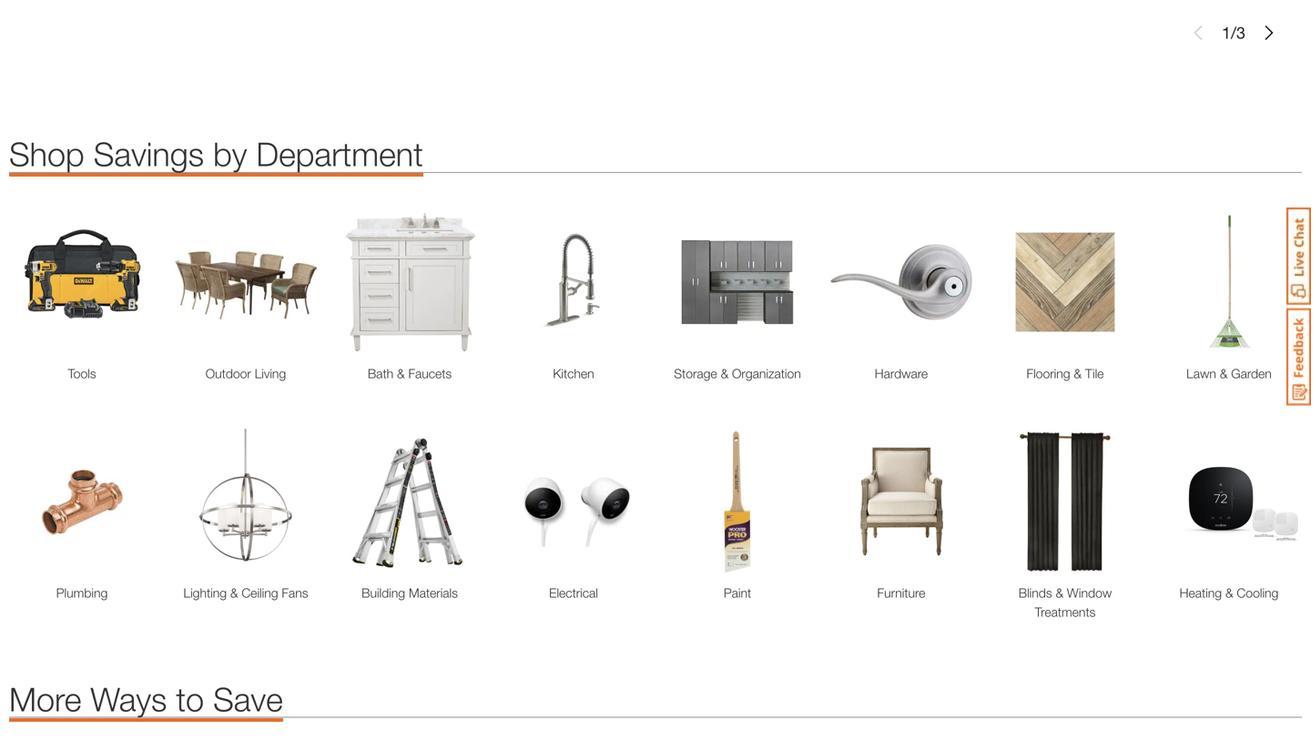 Task type: vqa. For each thing, say whether or not it's contained in the screenshot.
PACK associated with $279
no



Task type: locate. For each thing, give the bounding box(es) containing it.
&
[[397, 366, 405, 381], [721, 366, 729, 381], [1074, 366, 1082, 381], [1220, 366, 1228, 381], [230, 585, 238, 600], [1056, 585, 1063, 600], [1225, 585, 1233, 600]]

& for heating
[[1225, 585, 1233, 600]]

lawn & garden
[[1187, 366, 1272, 381]]

& left cooling
[[1225, 585, 1233, 600]]

1
[[1222, 23, 1231, 42]]

blinds
[[1019, 585, 1052, 600]]

next slide image
[[1262, 25, 1276, 40]]

& inside blinds & window treatments
[[1056, 585, 1063, 600]]

& inside "link"
[[230, 585, 238, 600]]

electrical savings image
[[501, 429, 646, 574]]

window
[[1067, 585, 1112, 600]]

lighting & ceiling fans link
[[173, 583, 319, 603]]

& inside 'link'
[[397, 366, 405, 381]]

bath & faucets link
[[337, 364, 483, 383]]

shop
[[9, 134, 84, 173]]

lighting
[[184, 585, 227, 600]]

3
[[1236, 23, 1246, 42]]

outdoor living link
[[173, 364, 319, 383]]

& left tile
[[1074, 366, 1082, 381]]

building
[[362, 585, 405, 600]]

by
[[213, 134, 247, 173]]

flooring
[[1027, 366, 1070, 381]]

lawn & garden savings image
[[1156, 209, 1302, 355]]

bath & faucets
[[368, 366, 452, 381]]

heating
[[1180, 585, 1222, 600]]

organization
[[732, 366, 801, 381]]

fans
[[282, 585, 308, 600]]

paint savings image
[[665, 429, 810, 574]]

outdoor
[[206, 366, 251, 381]]

& right storage
[[721, 366, 729, 381]]

faucets
[[408, 366, 452, 381]]

storage savings image
[[665, 209, 810, 355]]

plumbing link
[[9, 583, 155, 603]]

paint link
[[665, 583, 810, 603]]

blinds & window treatment savings image
[[992, 429, 1138, 574]]

& for bath
[[397, 366, 405, 381]]

building material savings image
[[337, 429, 483, 574]]

more ways to save
[[9, 679, 283, 718]]

& right lawn
[[1220, 366, 1228, 381]]

electrical
[[549, 585, 598, 600]]

plumbing image
[[9, 429, 155, 574]]

& left ceiling
[[230, 585, 238, 600]]

garden
[[1231, 366, 1272, 381]]

storage & organization link
[[665, 364, 810, 383]]

/
[[1231, 23, 1236, 42]]

bath & faucet savings image
[[337, 209, 483, 355]]

blinds & window treatments link
[[992, 583, 1138, 622]]

& right bath
[[397, 366, 405, 381]]

tool savings image
[[9, 209, 155, 355]]

& up treatments in the bottom of the page
[[1056, 585, 1063, 600]]

hardware savings image
[[829, 209, 974, 355]]

outdoor living
[[206, 366, 286, 381]]

save
[[213, 679, 283, 718]]

lawn
[[1187, 366, 1216, 381]]

& for storage
[[721, 366, 729, 381]]



Task type: describe. For each thing, give the bounding box(es) containing it.
paint
[[724, 585, 751, 600]]

hardware
[[875, 366, 928, 381]]

lawn & garden link
[[1156, 364, 1302, 383]]

electrical link
[[501, 583, 646, 603]]

hardware link
[[829, 364, 974, 383]]

department
[[256, 134, 423, 173]]

blinds & window treatments
[[1019, 585, 1112, 619]]

storage & organization
[[674, 366, 801, 381]]

furniture link
[[829, 583, 974, 603]]

materials
[[409, 585, 458, 600]]

tile
[[1085, 366, 1104, 381]]

heating & cooling savings image
[[1156, 429, 1302, 574]]

living
[[255, 366, 286, 381]]

bath
[[368, 366, 393, 381]]

heating & cooling link
[[1156, 583, 1302, 603]]

lighting & ceiling fans
[[184, 585, 308, 600]]

heating & cooling
[[1180, 585, 1279, 600]]

kitchen savings image
[[501, 209, 646, 355]]

ceiling
[[242, 585, 278, 600]]

live chat image
[[1286, 208, 1311, 305]]

to
[[176, 679, 204, 718]]

tools link
[[9, 364, 155, 383]]

outdoor living savinghs image
[[173, 209, 319, 355]]

kitchen
[[553, 366, 594, 381]]

savings
[[94, 134, 204, 173]]

building materials link
[[337, 583, 483, 603]]

plumbing
[[56, 585, 108, 600]]

flooring & tile savings image
[[992, 209, 1138, 355]]

treatments
[[1035, 604, 1096, 619]]

feedback link image
[[1286, 308, 1311, 406]]

& for blinds
[[1056, 585, 1063, 600]]

tools
[[68, 366, 96, 381]]

shop savings by department
[[9, 134, 423, 173]]

& for flooring
[[1074, 366, 1082, 381]]

furniture savings image
[[829, 429, 974, 574]]

lighting image
[[173, 429, 319, 574]]

cooling
[[1237, 585, 1279, 600]]

more
[[9, 679, 81, 718]]

building materials
[[362, 585, 458, 600]]

storage
[[674, 366, 717, 381]]

this is the first slide image
[[1191, 25, 1205, 40]]

& for lawn
[[1220, 366, 1228, 381]]

1 / 3
[[1222, 23, 1246, 42]]

kitchen link
[[501, 364, 646, 383]]

flooring & tile link
[[992, 364, 1138, 383]]

furniture
[[877, 585, 925, 600]]

flooring & tile
[[1027, 366, 1104, 381]]

& for lighting
[[230, 585, 238, 600]]

ways
[[90, 679, 167, 718]]



